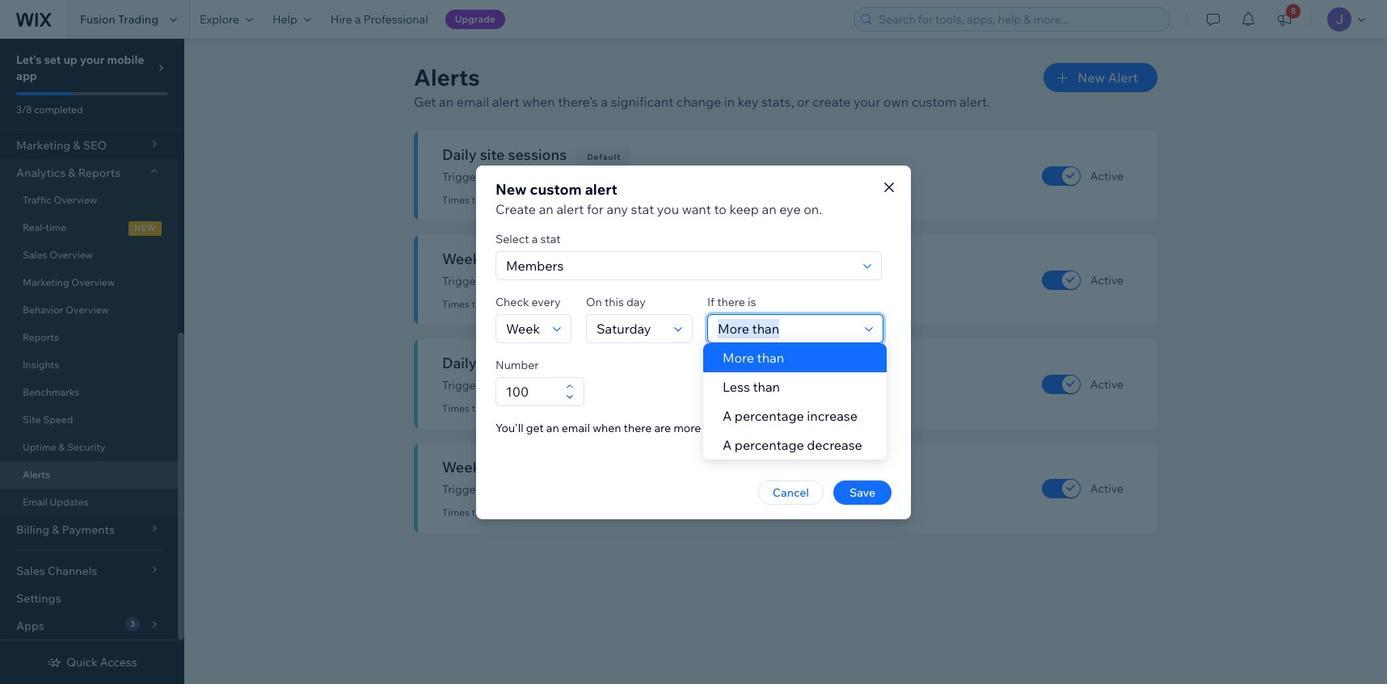 Task type: locate. For each thing, give the bounding box(es) containing it.
3 trigger: from the top
[[442, 378, 483, 393]]

custom up create
[[530, 180, 582, 199]]

in
[[724, 94, 735, 110], [585, 170, 594, 184], [585, 274, 594, 289], [585, 378, 594, 393], [806, 421, 815, 435], [585, 483, 594, 497]]

new
[[1078, 70, 1105, 86], [496, 180, 527, 199]]

daily for daily total sales
[[442, 354, 477, 373]]

& inside dropdown button
[[68, 166, 76, 180]]

triggered: for weekly site sessions
[[472, 298, 517, 311]]

overview down marketing overview link
[[65, 304, 109, 316]]

1 vertical spatial weekly
[[597, 483, 633, 497]]

1 daily from the top
[[442, 146, 477, 164]]

a right select
[[532, 232, 538, 246]]

new alert button
[[1044, 63, 1158, 92]]

overview for behavior overview
[[65, 304, 109, 316]]

4 trigger: from the top
[[442, 483, 483, 497]]

0 vertical spatial than
[[757, 350, 785, 366]]

in inside alerts get an email alert when there's a significant change in key stats, or create your own custom alert.
[[724, 94, 735, 110]]

daily total sales
[[442, 354, 550, 373]]

2 never from the top
[[519, 298, 544, 311]]

a percentage increase
[[723, 408, 858, 425]]

times triggered: never triggered for weekly site sessions
[[442, 298, 589, 311]]

times triggered: never triggered down weekly total sales trigger: significant change in weekly total sales.
[[442, 507, 589, 519]]

alerts inside sidebar element
[[23, 469, 50, 481]]

never for weekly site sessions
[[519, 298, 544, 311]]

0 vertical spatial sales
[[515, 354, 550, 373]]

change left key
[[677, 94, 721, 110]]

times triggered: never triggered up check every field
[[442, 298, 589, 311]]

1 vertical spatial when
[[593, 421, 621, 435]]

times triggered: never triggered up you'll
[[442, 403, 589, 415]]

traffic overview link
[[0, 187, 178, 214]]

8
[[1291, 6, 1296, 16]]

sales.
[[651, 378, 680, 393], [662, 483, 692, 497]]

0 vertical spatial daily
[[597, 170, 622, 184]]

1 vertical spatial stat
[[541, 232, 561, 246]]

select a stat
[[496, 232, 561, 246]]

list box
[[703, 344, 887, 460]]

triggered down the trigger: significant change in weekly site sessions.
[[547, 298, 589, 311]]

& right 'uptime'
[[58, 442, 65, 454]]

triggered down trigger: significant change in daily total sales.
[[547, 403, 589, 415]]

reports up insights
[[23, 332, 59, 344]]

1 vertical spatial a
[[723, 437, 732, 454]]

daily up any
[[597, 170, 622, 184]]

1 horizontal spatial email
[[562, 421, 590, 435]]

new left alert
[[1078, 70, 1105, 86]]

never up select a stat
[[519, 194, 544, 206]]

an right create
[[539, 201, 554, 217]]

more than option
[[703, 344, 887, 373]]

triggered for daily total sales
[[547, 403, 589, 415]]

sales overview link
[[0, 242, 178, 269]]

1 active from the top
[[1091, 169, 1124, 183]]

completed
[[34, 104, 83, 116]]

0 vertical spatial when
[[523, 94, 555, 110]]

never down weekly total sales trigger: significant change in weekly total sales.
[[519, 507, 544, 519]]

email updates
[[23, 496, 89, 509]]

check
[[496, 295, 529, 309]]

members
[[753, 421, 803, 435]]

weekly
[[442, 250, 493, 268], [442, 458, 493, 477]]

percentage
[[735, 408, 804, 425], [735, 437, 804, 454]]

2 triggered: from the top
[[472, 298, 517, 311]]

stat right any
[[631, 201, 654, 217]]

100
[[730, 421, 750, 435]]

2 active from the top
[[1091, 273, 1124, 287]]

on.
[[804, 201, 822, 217]]

1 horizontal spatial reports
[[78, 166, 121, 180]]

1 trigger: from the top
[[442, 170, 483, 184]]

0 horizontal spatial stat
[[541, 232, 561, 246]]

weekly inside weekly total sales trigger: significant change in weekly total sales.
[[442, 458, 493, 477]]

change down "get"
[[543, 483, 582, 497]]

alerts up "email" at left bottom
[[23, 469, 50, 481]]

1 vertical spatial sessions
[[524, 250, 583, 268]]

4 times from the top
[[442, 507, 470, 519]]

weekly for weekly site sessions
[[442, 250, 493, 268]]

an inside alerts get an email alert when there's a significant change in key stats, or create your own custom alert.
[[439, 94, 454, 110]]

significant up check
[[486, 274, 540, 289]]

weekly
[[597, 274, 633, 289], [597, 483, 633, 497]]

hire
[[331, 12, 352, 27]]

than left the 100
[[704, 421, 728, 435]]

sales inside weekly total sales trigger: significant change in weekly total sales.
[[531, 458, 566, 477]]

1 times from the top
[[442, 194, 470, 206]]

2 trigger: from the top
[[442, 274, 483, 289]]

3 times triggered: never triggered from the top
[[442, 403, 589, 415]]

an
[[439, 94, 454, 110], [539, 201, 554, 217], [762, 201, 777, 217], [546, 421, 559, 435]]

triggered: up select
[[472, 194, 517, 206]]

1 percentage from the top
[[735, 408, 804, 425]]

times triggered: never triggered for daily site sessions
[[442, 194, 589, 206]]

1 vertical spatial email
[[562, 421, 590, 435]]

1 vertical spatial there
[[624, 421, 652, 435]]

3 triggered from the top
[[547, 403, 589, 415]]

1 triggered from the top
[[547, 194, 589, 206]]

0 horizontal spatial new
[[496, 180, 527, 199]]

never up check every field
[[519, 298, 544, 311]]

1 triggered: from the top
[[472, 194, 517, 206]]

triggered down weekly total sales trigger: significant change in weekly total sales.
[[547, 507, 589, 519]]

sessions up the trigger: significant change in weekly site sessions.
[[524, 250, 583, 268]]

alert up daily site sessions
[[492, 94, 520, 110]]

daily
[[597, 170, 622, 184], [597, 378, 622, 393]]

alerts for alerts get an email alert when there's a significant change in key stats, or create your own custom alert.
[[414, 63, 480, 91]]

1 vertical spatial alert
[[585, 180, 618, 199]]

2 times triggered: never triggered from the top
[[442, 298, 589, 311]]

than for more than
[[757, 350, 785, 366]]

2 daily from the top
[[442, 354, 477, 373]]

a percentage decrease
[[723, 437, 863, 454]]

overview
[[54, 194, 97, 206], [50, 249, 93, 261], [71, 277, 115, 289], [65, 304, 109, 316]]

new for alert
[[1078, 70, 1105, 86]]

your right up at the left top
[[80, 53, 105, 67]]

email updates link
[[0, 489, 178, 517]]

0 vertical spatial custom
[[912, 94, 957, 110]]

significant right there's
[[611, 94, 674, 110]]

than
[[757, 350, 785, 366], [753, 379, 780, 395], [704, 421, 728, 435]]

4 never from the top
[[519, 507, 544, 519]]

0 vertical spatial weekly
[[442, 250, 493, 268]]

uptime & security
[[23, 442, 106, 454]]

a right hire
[[355, 12, 361, 27]]

sidebar element
[[0, 0, 184, 685]]

0 vertical spatial default
[[587, 152, 621, 163]]

a
[[723, 408, 732, 425], [723, 437, 732, 454]]

1 vertical spatial daily
[[442, 354, 477, 373]]

a right there's
[[601, 94, 608, 110]]

alerts for alerts
[[23, 469, 50, 481]]

more
[[674, 421, 701, 435]]

help
[[272, 12, 297, 27]]

0 horizontal spatial reports
[[23, 332, 59, 344]]

weekly site sessions
[[442, 250, 583, 268]]

1 vertical spatial daily
[[597, 378, 622, 393]]

a for a percentage decrease
[[723, 437, 732, 454]]

1 times triggered: never triggered from the top
[[442, 194, 589, 206]]

a down less
[[723, 408, 732, 425]]

0 vertical spatial &
[[68, 166, 76, 180]]

times for daily total sales
[[442, 403, 470, 415]]

Check every field
[[501, 315, 548, 342]]

if there is
[[708, 295, 756, 309]]

4 triggered: from the top
[[472, 507, 517, 519]]

1 vertical spatial percentage
[[735, 437, 804, 454]]

email for alerts
[[457, 94, 489, 110]]

2 daily from the top
[[597, 378, 622, 393]]

1 vertical spatial your
[[854, 94, 881, 110]]

change up "get"
[[543, 378, 582, 393]]

total down are
[[636, 483, 660, 497]]

0 vertical spatial there
[[717, 295, 745, 309]]

2 percentage from the top
[[735, 437, 804, 454]]

& for uptime
[[58, 442, 65, 454]]

default for weekly site sessions
[[603, 256, 637, 267]]

reports up traffic overview link
[[78, 166, 121, 180]]

change for weekly site sessions
[[543, 274, 582, 289]]

triggered: up check every field
[[472, 298, 517, 311]]

app
[[16, 69, 37, 83]]

alert left "for"
[[557, 201, 584, 217]]

sales
[[515, 354, 550, 373], [531, 458, 566, 477]]

when left are
[[593, 421, 621, 435]]

sales for daily
[[515, 354, 550, 373]]

2 triggered from the top
[[547, 298, 589, 311]]

0 horizontal spatial when
[[523, 94, 555, 110]]

trigger: significant change in daily site sessions.
[[442, 170, 694, 184]]

times triggered: never triggered up select
[[442, 194, 589, 206]]

percentage for decrease
[[735, 437, 804, 454]]

significant down daily site sessions
[[486, 170, 540, 184]]

times triggered: never triggered for daily total sales
[[442, 403, 589, 415]]

change up every on the top of the page
[[543, 274, 582, 289]]

significant
[[611, 94, 674, 110], [486, 170, 540, 184], [486, 274, 540, 289], [486, 378, 540, 393], [486, 483, 540, 497]]

1 daily from the top
[[597, 170, 622, 184]]

significant for daily total sales
[[486, 378, 540, 393]]

2 vertical spatial alert
[[557, 201, 584, 217]]

your left own
[[854, 94, 881, 110]]

site down select
[[496, 250, 521, 268]]

sales down "get"
[[531, 458, 566, 477]]

times
[[442, 194, 470, 206], [442, 298, 470, 311], [442, 403, 470, 415], [442, 507, 470, 519]]

1 weekly from the top
[[442, 250, 493, 268]]

1 never from the top
[[519, 194, 544, 206]]

1 vertical spatial alerts
[[23, 469, 50, 481]]

0 vertical spatial a
[[723, 408, 732, 425]]

hire a professional link
[[321, 0, 438, 39]]

analytics & reports button
[[0, 159, 178, 187]]

sales for weekly
[[531, 458, 566, 477]]

daily down on this day field
[[597, 378, 622, 393]]

1 horizontal spatial new
[[1078, 70, 1105, 86]]

triggered
[[547, 194, 589, 206], [547, 298, 589, 311], [547, 403, 589, 415], [547, 507, 589, 519]]

overview inside traffic overview link
[[54, 194, 97, 206]]

daily for sales
[[597, 378, 622, 393]]

0 vertical spatial your
[[80, 53, 105, 67]]

than right more
[[757, 350, 785, 366]]

1 horizontal spatial your
[[854, 94, 881, 110]]

0 horizontal spatial custom
[[530, 180, 582, 199]]

there right if
[[717, 295, 745, 309]]

overview up marketing overview
[[50, 249, 93, 261]]

0 vertical spatial weekly
[[597, 274, 633, 289]]

never for daily total sales
[[519, 403, 544, 415]]

there left are
[[624, 421, 652, 435]]

3 times from the top
[[442, 403, 470, 415]]

mobile
[[107, 53, 144, 67]]

custom inside new custom alert create an alert for any stat you want to keep an eye on.
[[530, 180, 582, 199]]

sessions for weekly site sessions
[[524, 250, 583, 268]]

Number text field
[[501, 378, 561, 406]]

new inside new alert button
[[1078, 70, 1105, 86]]

1 horizontal spatial &
[[68, 166, 76, 180]]

0 vertical spatial stat
[[631, 201, 654, 217]]

sales. down you'll get an email when there are more than 100 members in a week.
[[662, 483, 692, 497]]

alerts
[[414, 63, 480, 91], [23, 469, 50, 481]]

new inside new custom alert create an alert for any stat you want to keep an eye on.
[[496, 180, 527, 199]]

an right get at the left
[[439, 94, 454, 110]]

default up trigger: significant change in daily site sessions.
[[587, 152, 621, 163]]

a inside alerts get an email alert when there's a significant change in key stats, or create your own custom alert.
[[601, 94, 608, 110]]

2 times from the top
[[442, 298, 470, 311]]

overview inside behavior overview link
[[65, 304, 109, 316]]

1 horizontal spatial stat
[[631, 201, 654, 217]]

list box containing more than
[[703, 344, 887, 460]]

a down the 100
[[723, 437, 732, 454]]

sales. up are
[[651, 378, 680, 393]]

custom right own
[[912, 94, 957, 110]]

speed
[[43, 414, 73, 426]]

get
[[526, 421, 544, 435]]

2 weekly from the top
[[442, 458, 493, 477]]

2 a from the top
[[723, 437, 732, 454]]

triggered down trigger: significant change in daily site sessions.
[[547, 194, 589, 206]]

new up create
[[496, 180, 527, 199]]

marketing overview link
[[0, 269, 178, 297]]

1 vertical spatial sales.
[[662, 483, 692, 497]]

4 times triggered: never triggered from the top
[[442, 507, 589, 519]]

1 vertical spatial default
[[603, 256, 637, 267]]

times for daily site sessions
[[442, 194, 470, 206]]

insights
[[23, 359, 59, 371]]

0 vertical spatial alerts
[[414, 63, 480, 91]]

0 horizontal spatial email
[[457, 94, 489, 110]]

email inside alerts get an email alert when there's a significant change in key stats, or create your own custom alert.
[[457, 94, 489, 110]]

stat
[[631, 201, 654, 217], [541, 232, 561, 246]]

site
[[23, 414, 41, 426]]

hire a professional
[[331, 12, 428, 27]]

alert up "for"
[[585, 180, 618, 199]]

alerts up get at the left
[[414, 63, 480, 91]]

percentage down members
[[735, 437, 804, 454]]

1 vertical spatial sessions.
[[658, 274, 705, 289]]

alerts inside alerts get an email alert when there's a significant change in key stats, or create your own custom alert.
[[414, 63, 480, 91]]

alert
[[492, 94, 520, 110], [585, 180, 618, 199], [557, 201, 584, 217]]

0 horizontal spatial alerts
[[23, 469, 50, 481]]

overview down sales overview link on the left top of the page
[[71, 277, 115, 289]]

1 horizontal spatial alerts
[[414, 63, 480, 91]]

an right "get"
[[546, 421, 559, 435]]

change down daily site sessions
[[543, 170, 582, 184]]

1 horizontal spatial custom
[[912, 94, 957, 110]]

1 weekly from the top
[[597, 274, 633, 289]]

percentage down less than
[[735, 408, 804, 425]]

1 vertical spatial custom
[[530, 180, 582, 199]]

to
[[714, 201, 727, 217]]

0 vertical spatial sessions.
[[646, 170, 694, 184]]

1 horizontal spatial alert
[[557, 201, 584, 217]]

new alert
[[1078, 70, 1139, 86]]

upgrade
[[455, 13, 496, 25]]

default for daily site sessions
[[587, 152, 621, 163]]

is
[[748, 295, 756, 309]]

overview inside marketing overview link
[[71, 277, 115, 289]]

overview down analytics & reports
[[54, 194, 97, 206]]

overview inside sales overview link
[[50, 249, 93, 261]]

save button
[[834, 481, 892, 505]]

& up 'traffic overview'
[[68, 166, 76, 180]]

number
[[496, 358, 539, 372]]

0 vertical spatial email
[[457, 94, 489, 110]]

professional
[[364, 12, 428, 27]]

0 vertical spatial alert
[[492, 94, 520, 110]]

3 never from the top
[[519, 403, 544, 415]]

new for custom
[[496, 180, 527, 199]]

overview for marketing overview
[[71, 277, 115, 289]]

never up "get"
[[519, 403, 544, 415]]

2 weekly from the top
[[597, 483, 633, 497]]

1 vertical spatial weekly
[[442, 458, 493, 477]]

total
[[480, 354, 512, 373], [624, 378, 648, 393], [496, 458, 528, 477], [636, 483, 660, 497]]

0 vertical spatial sessions
[[508, 146, 567, 164]]

daily
[[442, 146, 477, 164], [442, 354, 477, 373]]

significant down number
[[486, 378, 540, 393]]

create
[[813, 94, 851, 110]]

1 vertical spatial sales
[[531, 458, 566, 477]]

0 vertical spatial new
[[1078, 70, 1105, 86]]

triggered: up you'll
[[472, 403, 517, 415]]

email right "get"
[[562, 421, 590, 435]]

when left there's
[[523, 94, 555, 110]]

your inside alerts get an email alert when there's a significant change in key stats, or create your own custom alert.
[[854, 94, 881, 110]]

a left week.
[[818, 421, 824, 435]]

than inside option
[[757, 350, 785, 366]]

1 vertical spatial than
[[753, 379, 780, 395]]

email right get at the left
[[457, 94, 489, 110]]

trigger:
[[442, 170, 483, 184], [442, 274, 483, 289], [442, 378, 483, 393], [442, 483, 483, 497]]

0 horizontal spatial your
[[80, 53, 105, 67]]

1 a from the top
[[723, 408, 732, 425]]

trigger: for weekly site sessions
[[442, 274, 483, 289]]

significant down you'll
[[486, 483, 540, 497]]

default up on this day
[[603, 256, 637, 267]]

real-
[[23, 222, 46, 234]]

fusion
[[80, 12, 115, 27]]

&
[[68, 166, 76, 180], [58, 442, 65, 454]]

total down check every field
[[480, 354, 512, 373]]

3 triggered: from the top
[[472, 403, 517, 415]]

sales up the number text field
[[515, 354, 550, 373]]

0 vertical spatial reports
[[78, 166, 121, 180]]

0 vertical spatial daily
[[442, 146, 477, 164]]

stats,
[[762, 94, 794, 110]]

stat right select
[[541, 232, 561, 246]]

behavior overview
[[23, 304, 109, 316]]

0 horizontal spatial alert
[[492, 94, 520, 110]]

0 vertical spatial percentage
[[735, 408, 804, 425]]

1 vertical spatial new
[[496, 180, 527, 199]]

sessions.
[[646, 170, 694, 184], [658, 274, 705, 289]]

site speed
[[23, 414, 73, 426]]

change for daily total sales
[[543, 378, 582, 393]]

0 horizontal spatial &
[[58, 442, 65, 454]]

sessions
[[508, 146, 567, 164], [524, 250, 583, 268]]

1 vertical spatial &
[[58, 442, 65, 454]]

triggered: down weekly total sales trigger: significant change in weekly total sales.
[[472, 507, 517, 519]]

than right less
[[753, 379, 780, 395]]

3 active from the top
[[1091, 377, 1124, 392]]

sessions up trigger: significant change in daily site sessions.
[[508, 146, 567, 164]]



Task type: vqa. For each thing, say whether or not it's contained in the screenshot.
3. Campaign Overview link
no



Task type: describe. For each thing, give the bounding box(es) containing it.
triggered for weekly site sessions
[[547, 298, 589, 311]]

benchmarks
[[23, 387, 80, 399]]

2 horizontal spatial alert
[[585, 180, 618, 199]]

total down you'll
[[496, 458, 528, 477]]

email
[[23, 496, 48, 509]]

for
[[587, 201, 604, 217]]

cancel
[[773, 486, 809, 500]]

weekly for weekly total sales trigger: significant change in weekly total sales.
[[442, 458, 493, 477]]

On this day field
[[592, 315, 670, 342]]

new custom alert create an alert for any stat you want to keep an eye on.
[[496, 180, 822, 217]]

1 horizontal spatial when
[[593, 421, 621, 435]]

let's
[[16, 53, 42, 67]]

trigger: significant change in daily total sales.
[[442, 378, 680, 393]]

every
[[532, 295, 561, 309]]

your inside let's set up your mobile app
[[80, 53, 105, 67]]

trigger: for daily site sessions
[[442, 170, 483, 184]]

0 vertical spatial sales.
[[651, 378, 680, 393]]

triggered for daily site sessions
[[547, 194, 589, 206]]

significant inside alerts get an email alert when there's a significant change in key stats, or create your own custom alert.
[[611, 94, 674, 110]]

insights link
[[0, 352, 178, 379]]

change for daily site sessions
[[543, 170, 582, 184]]

on this day
[[586, 295, 646, 309]]

triggered: for daily site sessions
[[472, 194, 517, 206]]

real-time
[[23, 222, 66, 234]]

sessions for daily site sessions
[[508, 146, 567, 164]]

keep
[[730, 201, 759, 217]]

daily for daily site sessions
[[442, 146, 477, 164]]

significant for daily site sessions
[[486, 170, 540, 184]]

sales. inside weekly total sales trigger: significant change in weekly total sales.
[[662, 483, 692, 497]]

you'll
[[496, 421, 524, 435]]

there's
[[558, 94, 598, 110]]

security
[[67, 442, 106, 454]]

week.
[[826, 421, 857, 435]]

you'll get an email when there are more than 100 members in a week.
[[496, 421, 857, 435]]

significant inside weekly total sales trigger: significant change in weekly total sales.
[[486, 483, 540, 497]]

cancel button
[[758, 481, 824, 505]]

this
[[605, 295, 624, 309]]

alerts get an email alert when there's a significant change in key stats, or create your own custom alert.
[[414, 63, 990, 110]]

on
[[586, 295, 602, 309]]

key
[[738, 94, 759, 110]]

get
[[414, 94, 436, 110]]

settings
[[16, 592, 61, 606]]

weekly total sales trigger: significant change in weekly total sales.
[[442, 458, 692, 497]]

3/8
[[16, 104, 32, 116]]

4 triggered from the top
[[547, 507, 589, 519]]

trigger: significant change in weekly site sessions.
[[442, 274, 705, 289]]

access
[[100, 656, 137, 670]]

quick access button
[[47, 656, 137, 670]]

8 button
[[1267, 0, 1303, 39]]

alerts link
[[0, 462, 178, 489]]

reports link
[[0, 324, 178, 352]]

traffic
[[23, 194, 51, 206]]

any
[[607, 201, 628, 217]]

decrease
[[807, 437, 863, 454]]

than for less than
[[753, 379, 780, 395]]

site up create
[[480, 146, 505, 164]]

active for weekly site sessions
[[1091, 273, 1124, 287]]

sessions. for daily site sessions
[[646, 170, 694, 184]]

stat inside new custom alert create an alert for any stat you want to keep an eye on.
[[631, 201, 654, 217]]

upgrade button
[[445, 10, 505, 29]]

analytics & reports
[[16, 166, 121, 180]]

alert inside alerts get an email alert when there's a significant change in key stats, or create your own custom alert.
[[492, 94, 520, 110]]

sales overview
[[23, 249, 93, 261]]

trigger: for daily total sales
[[442, 378, 483, 393]]

new
[[134, 223, 156, 234]]

quick access
[[67, 656, 137, 670]]

create
[[496, 201, 536, 217]]

1 vertical spatial reports
[[23, 332, 59, 344]]

more than
[[723, 350, 785, 366]]

daily for sessions
[[597, 170, 622, 184]]

day
[[627, 295, 646, 309]]

weekly inside weekly total sales trigger: significant change in weekly total sales.
[[597, 483, 633, 497]]

if
[[708, 295, 715, 309]]

you
[[657, 201, 679, 217]]

2 vertical spatial than
[[704, 421, 728, 435]]

time
[[46, 222, 66, 234]]

check every
[[496, 295, 561, 309]]

total down on this day field
[[624, 378, 648, 393]]

change inside alerts get an email alert when there's a significant change in key stats, or create your own custom alert.
[[677, 94, 721, 110]]

let's set up your mobile app
[[16, 53, 144, 83]]

eye
[[780, 201, 801, 217]]

marketing
[[23, 277, 69, 289]]

a for a percentage increase
[[723, 408, 732, 425]]

behavior overview link
[[0, 297, 178, 324]]

traffic overview
[[23, 194, 97, 206]]

never for daily site sessions
[[519, 194, 544, 206]]

change inside weekly total sales trigger: significant change in weekly total sales.
[[543, 483, 582, 497]]

fusion trading
[[80, 12, 159, 27]]

Search for tools, apps, help & more... field
[[874, 8, 1165, 31]]

an left eye
[[762, 201, 777, 217]]

alert
[[1108, 70, 1139, 86]]

overview for sales overview
[[50, 249, 93, 261]]

trading
[[118, 12, 159, 27]]

reports inside dropdown button
[[78, 166, 121, 180]]

4 active from the top
[[1091, 482, 1124, 496]]

in inside weekly total sales trigger: significant change in weekly total sales.
[[585, 483, 594, 497]]

uptime & security link
[[0, 434, 178, 462]]

significant for weekly site sessions
[[486, 274, 540, 289]]

sessions. for weekly site sessions
[[658, 274, 705, 289]]

0 horizontal spatial there
[[624, 421, 652, 435]]

overview for traffic overview
[[54, 194, 97, 206]]

trigger: inside weekly total sales trigger: significant change in weekly total sales.
[[442, 483, 483, 497]]

1 horizontal spatial there
[[717, 295, 745, 309]]

email for you'll
[[562, 421, 590, 435]]

or
[[797, 94, 810, 110]]

site speed link
[[0, 407, 178, 434]]

less than
[[723, 379, 780, 395]]

explore
[[200, 12, 239, 27]]

triggered: for daily total sales
[[472, 403, 517, 415]]

up
[[63, 53, 78, 67]]

custom inside alerts get an email alert when there's a significant change in key stats, or create your own custom alert.
[[912, 94, 957, 110]]

help button
[[263, 0, 321, 39]]

marketing overview
[[23, 277, 115, 289]]

updates
[[50, 496, 89, 509]]

site up day on the left top
[[636, 274, 655, 289]]

site up any
[[624, 170, 643, 184]]

more
[[723, 350, 754, 366]]

active for daily total sales
[[1091, 377, 1124, 392]]

when inside alerts get an email alert when there's a significant change in key stats, or create your own custom alert.
[[523, 94, 555, 110]]

benchmarks link
[[0, 379, 178, 407]]

want
[[682, 201, 711, 217]]

select
[[496, 232, 529, 246]]

Select a stat field
[[501, 252, 859, 279]]

If there is field
[[713, 315, 860, 342]]

times for weekly site sessions
[[442, 298, 470, 311]]

save
[[850, 486, 876, 500]]

active for daily site sessions
[[1091, 169, 1124, 183]]

sales
[[23, 249, 47, 261]]

percentage for increase
[[735, 408, 804, 425]]

& for analytics
[[68, 166, 76, 180]]

increase
[[807, 408, 858, 425]]

less
[[723, 379, 750, 395]]



